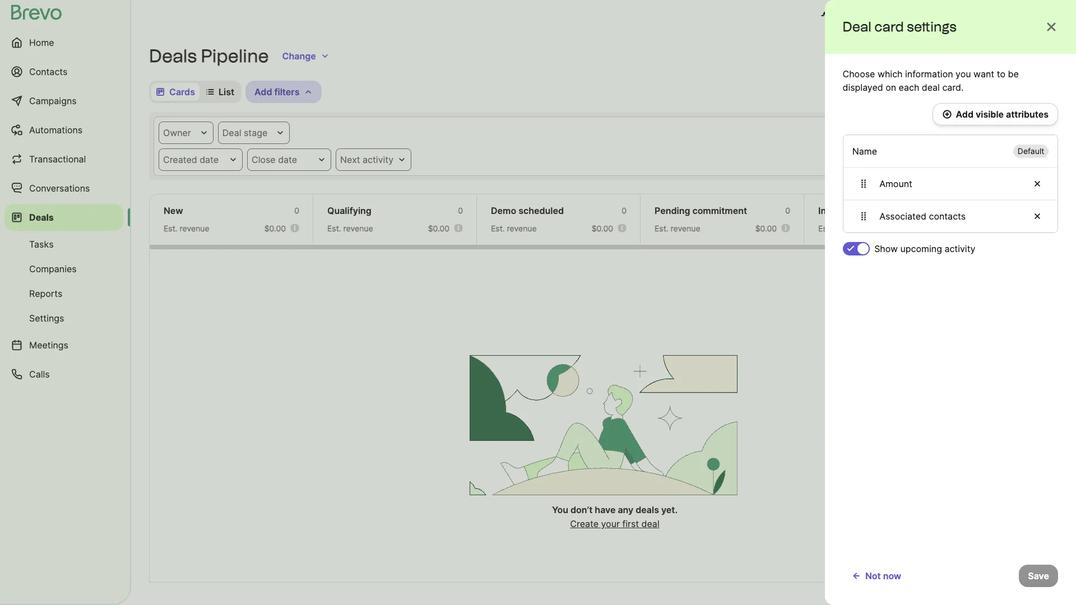 Task type: vqa. For each thing, say whether or not it's contained in the screenshot.
scheduled
yes



Task type: locate. For each thing, give the bounding box(es) containing it.
settings
[[908, 19, 957, 35]]

clear filters button
[[958, 122, 1027, 144]]

plan
[[883, 10, 902, 21]]

0 horizontal spatial filters
[[274, 86, 300, 98]]

created date
[[163, 154, 219, 165]]

filters down change on the left top of the page
[[274, 86, 300, 98]]

3 $0.00 from the left
[[592, 224, 613, 233]]

3 0 from the left
[[622, 206, 627, 215]]

companies link
[[4, 258, 123, 280]]

est. for new
[[164, 224, 178, 233]]

0 horizontal spatial card
[[875, 19, 905, 35]]

deals
[[953, 50, 977, 62], [636, 505, 659, 516]]

displayed
[[843, 82, 884, 93]]

deal inside "popup button"
[[223, 127, 241, 139]]

new left company
[[991, 10, 1011, 21]]

2 horizontal spatial deal
[[1031, 50, 1050, 62]]

1 horizontal spatial add
[[956, 109, 974, 120]]

0 vertical spatial new
[[991, 10, 1011, 21]]

1 vertical spatial new
[[164, 205, 183, 216]]

stage
[[244, 127, 268, 139]]

create up be
[[1000, 50, 1029, 62]]

filters down add visible attributes
[[993, 127, 1018, 139]]

revenue
[[982, 224, 1014, 233]]

5 0 from the left
[[950, 206, 954, 215]]

1 revenue from the left
[[180, 224, 210, 233]]

3 est. revenue from the left
[[491, 224, 537, 233]]

1 horizontal spatial deal
[[843, 19, 872, 35]]

0 horizontal spatial add
[[255, 86, 272, 98]]

2 est. revenue from the left
[[327, 224, 373, 233]]

Name search field
[[958, 81, 1059, 103]]

default
[[1018, 146, 1045, 156]]

add
[[255, 86, 272, 98], [956, 109, 974, 120]]

meetings link
[[4, 332, 123, 359]]

est. revenue
[[164, 224, 210, 233], [327, 224, 373, 233], [491, 224, 537, 233], [655, 224, 701, 233], [819, 224, 864, 233]]

deal card settings
[[843, 19, 957, 35]]

deal card button
[[880, 81, 953, 103]]

1 horizontal spatial activity
[[945, 243, 976, 255]]

upcoming
[[901, 243, 942, 255]]

choose which information you want to be displayed on each deal card.
[[843, 68, 1020, 93]]

0 vertical spatial card
[[875, 19, 905, 35]]

None checkbox
[[843, 242, 870, 256]]

0 horizontal spatial deal
[[223, 127, 241, 139]]

4 $0.00 from the left
[[756, 224, 777, 233]]

scheduled
[[519, 205, 564, 216]]

home link
[[4, 29, 123, 56]]

new for new
[[164, 205, 183, 216]]

new inside new company button
[[991, 10, 1011, 21]]

next activity button
[[336, 149, 412, 171]]

not
[[866, 571, 881, 582]]

filters for add filters
[[274, 86, 300, 98]]

date for created date
[[200, 154, 219, 165]]

deals up you
[[953, 50, 977, 62]]

negotiation
[[829, 205, 878, 216]]

pending commitment
[[655, 205, 748, 216]]

pending
[[655, 205, 691, 216]]

activity down the associated contacts button on the right top
[[945, 243, 976, 255]]

0 for pending commitment
[[786, 206, 791, 215]]

show
[[875, 243, 898, 255]]

2 vertical spatial deal
[[223, 127, 241, 139]]

1 vertical spatial activity
[[945, 243, 976, 255]]

0 vertical spatial deal
[[1031, 50, 1050, 62]]

1 horizontal spatial card
[[925, 86, 944, 98]]

add inside deal card settings dialog
[[956, 109, 974, 120]]

deal stage
[[223, 127, 268, 139]]

filters
[[274, 86, 300, 98], [993, 127, 1018, 139]]

est. revenue for qualifying
[[327, 224, 373, 233]]

create deal button
[[991, 45, 1059, 67]]

tasks
[[29, 239, 54, 250]]

1 vertical spatial create
[[570, 519, 599, 530]]

5 est. from the left
[[819, 224, 833, 233]]

0 horizontal spatial deals
[[636, 505, 659, 516]]

card inside dialog
[[875, 19, 905, 35]]

be
[[1009, 68, 1020, 80]]

deal inside button
[[903, 86, 923, 98]]

company
[[1013, 10, 1055, 21]]

amount
[[880, 178, 913, 190]]

campaigns link
[[4, 87, 123, 114]]

now
[[884, 571, 902, 582]]

1 vertical spatial filters
[[993, 127, 1018, 139]]

4 est. revenue from the left
[[655, 224, 701, 233]]

1 $0.00 from the left
[[264, 224, 286, 233]]

new down created
[[164, 205, 183, 216]]

deal down company
[[1031, 50, 1050, 62]]

close
[[252, 154, 276, 165]]

3 est. from the left
[[491, 224, 505, 233]]

deal right on
[[903, 86, 923, 98]]

deal card settings dialog
[[825, 0, 1077, 606]]

0 horizontal spatial deals
[[29, 212, 54, 223]]

close date button
[[247, 149, 331, 171]]

create inside you don't have any deals yet. create your first deal
[[570, 519, 599, 530]]

deal
[[1031, 50, 1050, 62], [923, 82, 941, 93], [642, 519, 660, 530]]

1 vertical spatial add
[[956, 109, 974, 120]]

campaigns
[[29, 95, 77, 107]]

date for close date
[[278, 154, 297, 165]]

deal left the 'stage'
[[223, 127, 241, 139]]

0 vertical spatial deals
[[953, 50, 977, 62]]

2 date from the left
[[278, 154, 297, 165]]

calls
[[29, 369, 50, 380]]

activity inside popup button
[[363, 154, 394, 165]]

0 vertical spatial deal
[[843, 19, 872, 35]]

activity
[[363, 154, 394, 165], [945, 243, 976, 255]]

deal inside you don't have any deals yet. create your first deal
[[642, 519, 660, 530]]

revenue for pending commitment
[[671, 224, 701, 233]]

automations link
[[4, 117, 123, 144]]

1 horizontal spatial date
[[278, 154, 297, 165]]

close date
[[252, 154, 297, 165]]

1 vertical spatial deal
[[923, 82, 941, 93]]

2 $0.00 from the left
[[428, 224, 450, 233]]

0 left demo
[[458, 206, 463, 215]]

meetings
[[29, 340, 68, 351]]

1 vertical spatial deal
[[903, 86, 923, 98]]

automations
[[29, 124, 83, 136]]

0 left pending at the top right of the page
[[622, 206, 627, 215]]

deal for deal card settings
[[843, 19, 872, 35]]

1 date from the left
[[200, 154, 219, 165]]

usage and plan button
[[812, 4, 911, 27]]

est. for in negotiation
[[819, 224, 833, 233]]

est. revenue for demo scheduled
[[491, 224, 537, 233]]

demo
[[491, 205, 517, 216]]

have
[[595, 505, 616, 516]]

est. revenue for in negotiation
[[819, 224, 864, 233]]

4 est. from the left
[[655, 224, 669, 233]]

1 horizontal spatial new
[[991, 10, 1011, 21]]

create
[[1000, 50, 1029, 62], [570, 519, 599, 530]]

0 down "close date" popup button
[[295, 206, 299, 215]]

list
[[219, 86, 234, 98]]

deals inside button
[[953, 50, 977, 62]]

2 0 from the left
[[458, 206, 463, 215]]

in negotiation
[[819, 205, 878, 216]]

0 vertical spatial activity
[[363, 154, 394, 165]]

2 vertical spatial deal
[[642, 519, 660, 530]]

want
[[974, 68, 995, 80]]

$0.00
[[264, 224, 286, 233], [428, 224, 450, 233], [592, 224, 613, 233], [756, 224, 777, 233], [919, 224, 941, 233]]

0 vertical spatial create
[[1000, 50, 1029, 62]]

0 horizontal spatial create
[[570, 519, 599, 530]]

home
[[29, 37, 54, 48]]

sort button
[[825, 81, 875, 103]]

0 vertical spatial filters
[[274, 86, 300, 98]]

1 horizontal spatial filters
[[993, 127, 1018, 139]]

1 horizontal spatial deal
[[923, 82, 941, 93]]

5 revenue from the left
[[835, 224, 864, 233]]

revenue for qualifying
[[344, 224, 373, 233]]

conversations link
[[4, 175, 123, 202]]

date right "close"
[[278, 154, 297, 165]]

import deals
[[922, 50, 977, 62]]

add for add visible attributes
[[956, 109, 974, 120]]

1 horizontal spatial create
[[1000, 50, 1029, 62]]

2 est. from the left
[[327, 224, 341, 233]]

reports link
[[4, 283, 123, 305]]

change button
[[273, 45, 339, 67]]

date right created
[[200, 154, 219, 165]]

activity right next
[[363, 154, 394, 165]]

1 horizontal spatial deals
[[149, 45, 197, 67]]

3 revenue from the left
[[507, 224, 537, 233]]

0 vertical spatial deals
[[149, 45, 197, 67]]

0 vertical spatial add
[[255, 86, 272, 98]]

deals up cards button at the left top of the page
[[149, 45, 197, 67]]

0 horizontal spatial deal
[[642, 519, 660, 530]]

associated
[[880, 211, 927, 222]]

owner button
[[159, 122, 214, 144]]

commitment
[[693, 205, 748, 216]]

1 est. revenue from the left
[[164, 224, 210, 233]]

5 est. revenue from the left
[[819, 224, 864, 233]]

revenue
[[180, 224, 210, 233], [344, 224, 373, 233], [507, 224, 537, 233], [671, 224, 701, 233], [835, 224, 864, 233]]

0 horizontal spatial activity
[[363, 154, 394, 165]]

card for deal card settings
[[875, 19, 905, 35]]

deal down information
[[923, 82, 941, 93]]

add up clear
[[956, 109, 974, 120]]

deals right any on the right bottom
[[636, 505, 659, 516]]

calls link
[[4, 361, 123, 388]]

1 vertical spatial card
[[925, 86, 944, 98]]

2 revenue from the left
[[344, 224, 373, 233]]

cards button
[[151, 83, 200, 101]]

add right list
[[255, 86, 272, 98]]

deal
[[843, 19, 872, 35], [903, 86, 923, 98], [223, 127, 241, 139]]

4 revenue from the left
[[671, 224, 701, 233]]

card inside button
[[925, 86, 944, 98]]

1 0 from the left
[[295, 206, 299, 215]]

new company button
[[969, 4, 1059, 27]]

create deal
[[1000, 50, 1050, 62]]

create inside button
[[1000, 50, 1029, 62]]

0 left in
[[786, 206, 791, 215]]

add filters button
[[246, 81, 322, 103]]

1 vertical spatial deals
[[636, 505, 659, 516]]

5 $0.00 from the left
[[919, 224, 941, 233]]

0 for new
[[295, 206, 299, 215]]

deal left plan
[[843, 19, 872, 35]]

1 vertical spatial deals
[[29, 212, 54, 223]]

0 horizontal spatial date
[[200, 154, 219, 165]]

1 horizontal spatial deals
[[953, 50, 977, 62]]

deal inside the create deal button
[[1031, 50, 1050, 62]]

0 horizontal spatial new
[[164, 205, 183, 216]]

1 est. from the left
[[164, 224, 178, 233]]

import deals button
[[913, 45, 986, 67]]

2 horizontal spatial deal
[[903, 86, 923, 98]]

create down the don't
[[570, 519, 599, 530]]

deal for deal card
[[903, 86, 923, 98]]

qualifying
[[327, 205, 372, 216]]

deal inside dialog
[[843, 19, 872, 35]]

name
[[853, 146, 878, 157]]

0 down amount button
[[950, 206, 954, 215]]

deal right first
[[642, 519, 660, 530]]

save button
[[1020, 565, 1059, 588]]

0 for demo scheduled
[[622, 206, 627, 215]]

date
[[200, 154, 219, 165], [278, 154, 297, 165]]

you don't have any deals yet. create your first deal
[[552, 505, 678, 530]]

4 0 from the left
[[786, 206, 791, 215]]

change
[[282, 50, 316, 62]]

deals up tasks at top
[[29, 212, 54, 223]]

add visible attributes
[[956, 109, 1049, 120]]



Task type: describe. For each thing, give the bounding box(es) containing it.
deals for deals
[[29, 212, 54, 223]]

create your first deal link
[[570, 519, 660, 530]]

tasks link
[[4, 233, 123, 256]]

which
[[878, 68, 903, 80]]

next
[[340, 154, 360, 165]]

clear
[[967, 127, 990, 139]]

reports
[[29, 288, 62, 299]]

associated contacts button
[[844, 200, 1058, 233]]

on
[[886, 82, 897, 93]]

list button
[[202, 83, 239, 101]]

deals inside you don't have any deals yet. create your first deal
[[636, 505, 659, 516]]

demo scheduled
[[491, 205, 564, 216]]

transactional
[[29, 154, 86, 165]]

none checkbox inside deal card settings dialog
[[843, 242, 870, 256]]

created date button
[[159, 149, 243, 171]]

deal inside choose which information you want to be displayed on each deal card.
[[923, 82, 941, 93]]

choose
[[843, 68, 876, 80]]

conversations
[[29, 183, 90, 194]]

next activity
[[340, 154, 394, 165]]

add visible attributes button
[[933, 103, 1059, 126]]

information
[[906, 68, 954, 80]]

est. revenue for pending commitment
[[655, 224, 701, 233]]

contacts
[[29, 66, 67, 77]]

$0.00 for in negotiation
[[919, 224, 941, 233]]

yet.
[[662, 505, 678, 516]]

contacts
[[929, 211, 966, 222]]

$0.00 for demo scheduled
[[592, 224, 613, 233]]

companies
[[29, 264, 77, 275]]

0 for qualifying
[[458, 206, 463, 215]]

not now button
[[843, 565, 911, 588]]

you
[[552, 505, 569, 516]]

$0.00 for qualifying
[[428, 224, 450, 233]]

amount button
[[844, 168, 1058, 200]]

don't
[[571, 505, 593, 516]]

show upcoming activity
[[875, 243, 976, 255]]

transactional link
[[4, 146, 123, 173]]

pipeline
[[201, 45, 269, 67]]

cards
[[169, 86, 195, 98]]

0 for in negotiation
[[950, 206, 954, 215]]

deal stage button
[[218, 122, 290, 144]]

new for new company
[[991, 10, 1011, 21]]

est. for qualifying
[[327, 224, 341, 233]]

$0.00 for pending commitment
[[756, 224, 777, 233]]

filters for clear filters
[[993, 127, 1018, 139]]

save
[[1029, 571, 1050, 582]]

contacts link
[[4, 58, 123, 85]]

clear filters
[[967, 127, 1018, 139]]

activity inside deal card settings dialog
[[945, 243, 976, 255]]

associated contacts
[[880, 211, 966, 222]]

card.
[[943, 82, 964, 93]]

usage and plan
[[835, 10, 902, 21]]

created
[[163, 154, 197, 165]]

$0.00 for new
[[264, 224, 286, 233]]

revenue for demo scheduled
[[507, 224, 537, 233]]

not now
[[866, 571, 902, 582]]

import
[[922, 50, 951, 62]]

any
[[618, 505, 634, 516]]

each
[[900, 82, 920, 93]]

and
[[865, 10, 881, 21]]

owner
[[163, 127, 191, 139]]

est. revenue for new
[[164, 224, 210, 233]]

revenue for in negotiation
[[835, 224, 864, 233]]

settings
[[29, 313, 64, 324]]

deals link
[[4, 204, 123, 231]]

add for add filters
[[255, 86, 272, 98]]

settings link
[[4, 307, 123, 330]]

visible
[[976, 109, 1004, 120]]

deals for deals pipeline
[[149, 45, 197, 67]]

usage
[[835, 10, 862, 21]]

card for deal card
[[925, 86, 944, 98]]

revenue for new
[[180, 224, 210, 233]]

deal for deal stage
[[223, 127, 241, 139]]

est. for pending commitment
[[655, 224, 669, 233]]

first
[[623, 519, 639, 530]]

est. for demo scheduled
[[491, 224, 505, 233]]

to
[[998, 68, 1006, 80]]

attributes
[[1007, 109, 1049, 120]]

new company
[[991, 10, 1055, 21]]

add filters
[[255, 86, 300, 98]]

deals pipeline
[[149, 45, 269, 67]]



